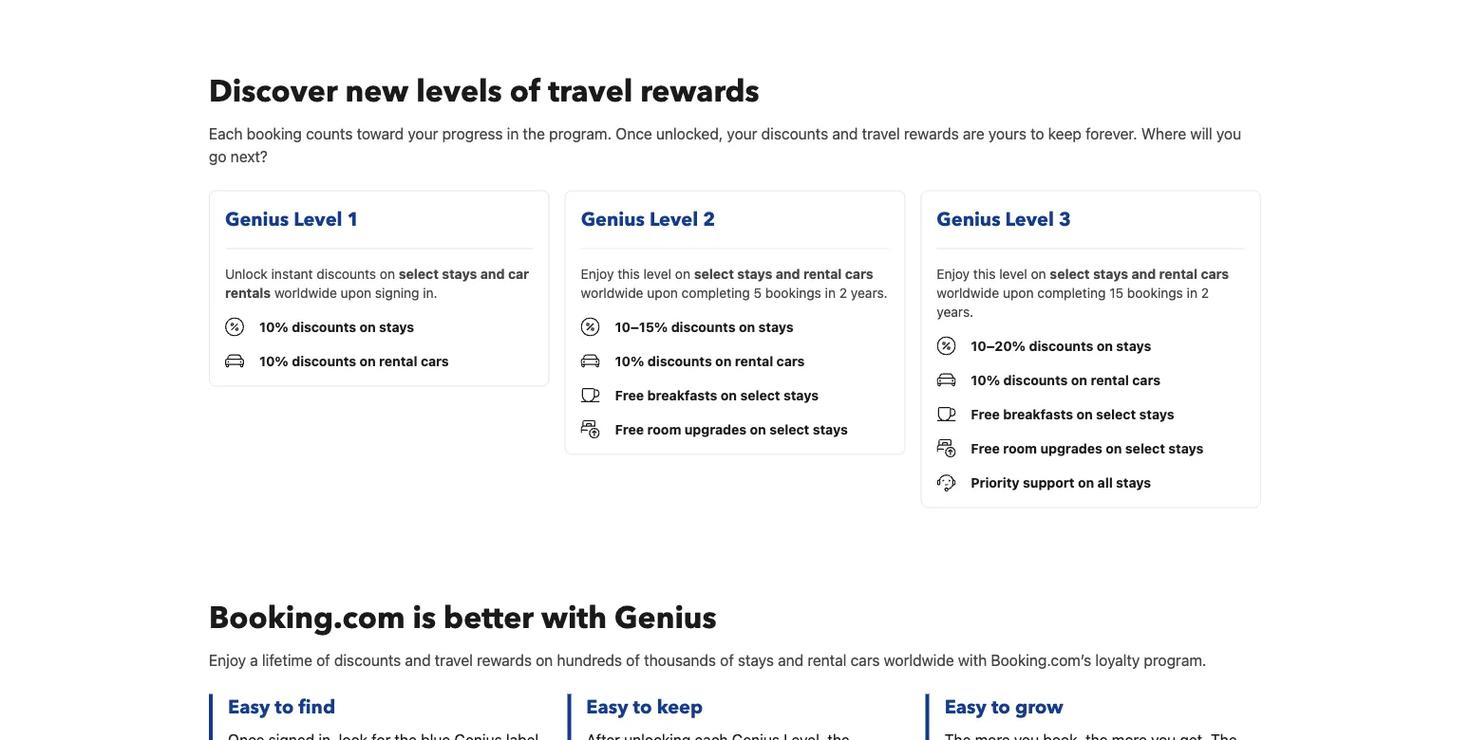 Task type: locate. For each thing, give the bounding box(es) containing it.
levels
[[416, 71, 502, 112]]

with up easy to grow
[[958, 651, 987, 669]]

upon inside enjoy this level on select stays and rental cars worldwide upon completing 5 bookings in 2 years.
[[647, 285, 678, 300]]

0 horizontal spatial travel
[[435, 651, 473, 669]]

and
[[832, 124, 858, 142], [480, 266, 505, 281], [776, 266, 800, 281], [1132, 266, 1156, 281], [405, 651, 431, 669], [778, 651, 804, 669]]

1 vertical spatial years.
[[937, 304, 974, 319]]

travel down booking.com is better with genius
[[435, 651, 473, 669]]

1 vertical spatial rewards
[[904, 124, 959, 142]]

1 horizontal spatial travel
[[548, 71, 633, 112]]

2 for genius level 3
[[1201, 285, 1209, 300]]

each
[[209, 124, 243, 142]]

easy left grow
[[945, 695, 987, 721]]

enjoy inside enjoy this level on select stays and rental cars worldwide upon completing 5 bookings in 2 years.
[[581, 266, 614, 281]]

0 horizontal spatial rewards
[[477, 651, 532, 669]]

with
[[541, 598, 607, 639], [958, 651, 987, 669]]

select
[[399, 266, 439, 281], [694, 266, 734, 281], [1050, 266, 1090, 281], [740, 387, 780, 403], [1096, 406, 1136, 422], [770, 422, 810, 437], [1125, 441, 1165, 456]]

1 horizontal spatial level
[[650, 206, 698, 233]]

0 horizontal spatial completing
[[682, 285, 750, 300]]

2 horizontal spatial level
[[1005, 206, 1054, 233]]

10%
[[259, 319, 289, 335], [259, 353, 289, 369], [615, 353, 644, 369], [971, 372, 1000, 388]]

your right unlocked,
[[727, 124, 757, 142]]

3 level from the left
[[1005, 206, 1054, 233]]

of
[[510, 71, 541, 112], [316, 651, 330, 669], [626, 651, 640, 669], [720, 651, 734, 669]]

genius level 3
[[937, 206, 1071, 233]]

level inside enjoy this level on select stays and rental cars worldwide upon completing 5 bookings in 2 years.
[[644, 266, 672, 281]]

2 level from the left
[[999, 266, 1027, 281]]

2 right 15
[[1201, 285, 1209, 300]]

5
[[754, 285, 762, 300]]

enjoy inside enjoy this level on select stays and rental cars worldwide upon completing 15 bookings in 2 years.
[[937, 266, 970, 281]]

0 horizontal spatial this
[[618, 266, 640, 281]]

in inside each booking counts toward your progress in the program. once unlocked, your discounts and travel rewards are yours to keep forever. where will you go next?
[[507, 124, 519, 142]]

room for 2
[[647, 422, 681, 437]]

1 vertical spatial with
[[958, 651, 987, 669]]

0 vertical spatial years.
[[851, 285, 888, 300]]

upon
[[341, 285, 372, 300], [647, 285, 678, 300], [1003, 285, 1034, 300]]

rewards up unlocked,
[[640, 71, 759, 112]]

1 horizontal spatial upon
[[647, 285, 678, 300]]

to left grow
[[991, 695, 1011, 721]]

1 bookings from the left
[[765, 285, 821, 300]]

rentals
[[225, 285, 271, 300]]

progress
[[442, 124, 503, 142]]

travel left are
[[862, 124, 900, 142]]

where
[[1141, 124, 1187, 142]]

2 upon from the left
[[647, 285, 678, 300]]

rewards left are
[[904, 124, 959, 142]]

2
[[703, 206, 715, 233], [839, 285, 847, 300], [1201, 285, 1209, 300]]

level for 3
[[999, 266, 1027, 281]]

program. right the
[[549, 124, 612, 142]]

this inside enjoy this level on select stays and rental cars worldwide upon completing 15 bookings in 2 years.
[[973, 266, 996, 281]]

2 level from the left
[[650, 206, 698, 233]]

level
[[644, 266, 672, 281], [999, 266, 1027, 281]]

2 horizontal spatial travel
[[862, 124, 900, 142]]

breakfasts down 10–15% discounts on stays
[[647, 387, 717, 403]]

your
[[408, 124, 438, 142], [727, 124, 757, 142]]

3 upon from the left
[[1003, 285, 1034, 300]]

2 completing from the left
[[1037, 285, 1106, 300]]

upgrades for 3
[[1040, 441, 1103, 456]]

easy down the hundreds
[[586, 695, 628, 721]]

2 horizontal spatial 10% discounts on rental cars
[[971, 372, 1161, 388]]

0 horizontal spatial free room upgrades on select stays
[[615, 422, 848, 437]]

2 horizontal spatial in
[[1187, 285, 1198, 300]]

10% discounts on rental cars for genius level 3
[[971, 372, 1161, 388]]

bookings
[[765, 285, 821, 300], [1127, 285, 1183, 300]]

10% for genius level 1
[[259, 353, 289, 369]]

0 horizontal spatial bookings
[[765, 285, 821, 300]]

stays
[[442, 266, 477, 281], [737, 266, 773, 281], [1093, 266, 1128, 281], [379, 319, 414, 335], [759, 319, 794, 335], [1116, 338, 1152, 354], [784, 387, 819, 403], [1139, 406, 1175, 422], [813, 422, 848, 437], [1169, 441, 1204, 456], [1116, 475, 1151, 490], [738, 651, 774, 669]]

10–20%
[[971, 338, 1026, 354]]

enjoy left a
[[209, 651, 246, 669]]

1
[[347, 206, 359, 233]]

1 easy from the left
[[228, 695, 270, 721]]

1 horizontal spatial your
[[727, 124, 757, 142]]

to left find
[[275, 695, 294, 721]]

genius down once
[[581, 206, 645, 233]]

1 horizontal spatial 10% discounts on rental cars
[[615, 353, 805, 369]]

1 horizontal spatial level
[[999, 266, 1027, 281]]

1 horizontal spatial enjoy
[[581, 266, 614, 281]]

0 horizontal spatial breakfasts
[[647, 387, 717, 403]]

you
[[1217, 124, 1241, 142]]

level down the genius level 3
[[999, 266, 1027, 281]]

10% discounts on rental cars
[[259, 353, 449, 369], [615, 353, 805, 369], [971, 372, 1161, 388]]

0 horizontal spatial years.
[[851, 285, 888, 300]]

2 this from the left
[[973, 266, 996, 281]]

upon for genius level 2
[[647, 285, 678, 300]]

rewards down the better
[[477, 651, 532, 669]]

1 this from the left
[[618, 266, 640, 281]]

10% discounts on rental cars down 10–15% discounts on stays
[[615, 353, 805, 369]]

2 vertical spatial travel
[[435, 651, 473, 669]]

lifetime
[[262, 651, 312, 669]]

1 level from the left
[[294, 206, 342, 233]]

to down thousands
[[633, 695, 652, 721]]

1 horizontal spatial free room upgrades on select stays
[[971, 441, 1204, 456]]

0 vertical spatial free room upgrades on select stays
[[615, 422, 848, 437]]

enjoy down genius level 2
[[581, 266, 614, 281]]

enjoy
[[581, 266, 614, 281], [937, 266, 970, 281], [209, 651, 246, 669]]

this up 10–15%
[[618, 266, 640, 281]]

completing
[[682, 285, 750, 300], [1037, 285, 1106, 300]]

1 horizontal spatial this
[[973, 266, 996, 281]]

your right toward
[[408, 124, 438, 142]]

easy to grow
[[945, 695, 1064, 721]]

0 horizontal spatial program.
[[549, 124, 612, 142]]

years. inside enjoy this level on select stays and rental cars worldwide upon completing 5 bookings in 2 years.
[[851, 285, 888, 300]]

upon up 10–15%
[[647, 285, 678, 300]]

enjoy this level on select stays and rental cars worldwide upon completing 5 bookings in 2 years.
[[581, 266, 888, 300]]

0 horizontal spatial in
[[507, 124, 519, 142]]

10% for genius level 2
[[615, 353, 644, 369]]

3 easy from the left
[[945, 695, 987, 721]]

10% discounts on rental cars down 10% discounts on stays
[[259, 353, 449, 369]]

10% down 10–20%
[[971, 372, 1000, 388]]

1 horizontal spatial years.
[[937, 304, 974, 319]]

0 horizontal spatial easy
[[228, 695, 270, 721]]

completing for genius level 3
[[1037, 285, 1106, 300]]

1 horizontal spatial easy
[[586, 695, 628, 721]]

keep left forever.
[[1048, 124, 1082, 142]]

2 horizontal spatial easy
[[945, 695, 987, 721]]

1 horizontal spatial breakfasts
[[1003, 406, 1073, 422]]

free room upgrades on select stays
[[615, 422, 848, 437], [971, 441, 1204, 456]]

2 easy from the left
[[586, 695, 628, 721]]

easy down a
[[228, 695, 270, 721]]

1 vertical spatial breakfasts
[[1003, 406, 1073, 422]]

stays inside select stays and car rentals
[[442, 266, 477, 281]]

1 horizontal spatial 2
[[839, 285, 847, 300]]

cars inside enjoy this level on select stays and rental cars worldwide upon completing 15 bookings in 2 years.
[[1201, 266, 1229, 281]]

1 horizontal spatial room
[[1003, 441, 1037, 456]]

this down the genius level 3
[[973, 266, 996, 281]]

upon up 10–20%
[[1003, 285, 1034, 300]]

free breakfasts on select stays
[[615, 387, 819, 403], [971, 406, 1175, 422]]

years. inside enjoy this level on select stays and rental cars worldwide upon completing 15 bookings in 2 years.
[[937, 304, 974, 319]]

select inside enjoy this level on select stays and rental cars worldwide upon completing 5 bookings in 2 years.
[[694, 266, 734, 281]]

keep down thousands
[[657, 695, 703, 721]]

genius up unlock
[[225, 206, 289, 233]]

discover
[[209, 71, 338, 112]]

completing left 15
[[1037, 285, 1106, 300]]

stays inside enjoy this level on select stays and rental cars worldwide upon completing 15 bookings in 2 years.
[[1093, 266, 1128, 281]]

and inside enjoy this level on select stays and rental cars worldwide upon completing 5 bookings in 2 years.
[[776, 266, 800, 281]]

0 horizontal spatial keep
[[657, 695, 703, 721]]

stays inside enjoy this level on select stays and rental cars worldwide upon completing 5 bookings in 2 years.
[[737, 266, 773, 281]]

1 horizontal spatial rewards
[[640, 71, 759, 112]]

of right lifetime
[[316, 651, 330, 669]]

this for genius level 3
[[973, 266, 996, 281]]

rental
[[803, 266, 842, 281], [1159, 266, 1198, 281], [379, 353, 417, 369], [735, 353, 773, 369], [1091, 372, 1129, 388], [808, 651, 847, 669]]

genius down are
[[937, 206, 1001, 233]]

1 horizontal spatial upgrades
[[1040, 441, 1103, 456]]

bookings right 15
[[1127, 285, 1183, 300]]

10% down rentals
[[259, 319, 289, 335]]

1 horizontal spatial keep
[[1048, 124, 1082, 142]]

to for easy to find
[[275, 695, 294, 721]]

new
[[345, 71, 409, 112]]

0 horizontal spatial room
[[647, 422, 681, 437]]

1 horizontal spatial completing
[[1037, 285, 1106, 300]]

better
[[444, 598, 534, 639]]

completing inside enjoy this level on select stays and rental cars worldwide upon completing 5 bookings in 2 years.
[[682, 285, 750, 300]]

free breakfasts on select stays for genius level 2
[[615, 387, 819, 403]]

upgrades
[[685, 422, 747, 437], [1040, 441, 1103, 456]]

0 vertical spatial room
[[647, 422, 681, 437]]

0 vertical spatial with
[[541, 598, 607, 639]]

1 vertical spatial upgrades
[[1040, 441, 1103, 456]]

of up the
[[510, 71, 541, 112]]

2 horizontal spatial rewards
[[904, 124, 959, 142]]

15
[[1110, 285, 1124, 300]]

0 horizontal spatial upgrades
[[685, 422, 747, 437]]

signing
[[375, 285, 419, 300]]

yours
[[989, 124, 1027, 142]]

0 horizontal spatial with
[[541, 598, 607, 639]]

0 vertical spatial program.
[[549, 124, 612, 142]]

1 vertical spatial free room upgrades on select stays
[[971, 441, 1204, 456]]

once
[[616, 124, 652, 142]]

program. right loyalty
[[1144, 651, 1207, 669]]

0 horizontal spatial 10% discounts on rental cars
[[259, 353, 449, 369]]

2 bookings from the left
[[1127, 285, 1183, 300]]

0 vertical spatial free breakfasts on select stays
[[615, 387, 819, 403]]

breakfasts up support
[[1003, 406, 1073, 422]]

completing for genius level 2
[[682, 285, 750, 300]]

2 horizontal spatial upon
[[1003, 285, 1034, 300]]

free breakfasts on select stays down 10–15% discounts on stays
[[615, 387, 819, 403]]

years.
[[851, 285, 888, 300], [937, 304, 974, 319]]

1 horizontal spatial bookings
[[1127, 285, 1183, 300]]

1 vertical spatial free breakfasts on select stays
[[971, 406, 1175, 422]]

free
[[615, 387, 644, 403], [971, 406, 1000, 422], [615, 422, 644, 437], [971, 441, 1000, 456]]

level down genius level 2
[[644, 266, 672, 281]]

in.
[[423, 285, 438, 300]]

10% down 10–15%
[[615, 353, 644, 369]]

bookings right 5
[[765, 285, 821, 300]]

keep
[[1048, 124, 1082, 142], [657, 695, 703, 721]]

2 inside enjoy this level on select stays and rental cars worldwide upon completing 15 bookings in 2 years.
[[1201, 285, 1209, 300]]

a
[[250, 651, 258, 669]]

10% discounts on rental cars down the 10–20% discounts on stays
[[971, 372, 1161, 388]]

all
[[1098, 475, 1113, 490]]

0 horizontal spatial your
[[408, 124, 438, 142]]

to
[[1031, 124, 1044, 142], [275, 695, 294, 721], [633, 695, 652, 721], [991, 695, 1011, 721]]

1 vertical spatial travel
[[862, 124, 900, 142]]

worldwide
[[274, 285, 337, 300], [581, 285, 644, 300], [937, 285, 999, 300], [884, 651, 954, 669]]

cars
[[845, 266, 873, 281], [1201, 266, 1229, 281], [421, 353, 449, 369], [777, 353, 805, 369], [1132, 372, 1161, 388], [851, 651, 880, 669]]

with up the hundreds
[[541, 598, 607, 639]]

enjoy this level on select stays and rental cars worldwide upon completing 15 bookings in 2 years.
[[937, 266, 1229, 319]]

unlock instant discounts on
[[225, 266, 399, 281]]

in left the
[[507, 124, 519, 142]]

bookings for genius level 2
[[765, 285, 821, 300]]

select stays and car rentals
[[225, 266, 529, 300]]

and inside each booking counts toward your progress in the program. once unlocked, your discounts and travel rewards are yours to keep forever. where will you go next?
[[832, 124, 858, 142]]

next?
[[231, 147, 268, 165]]

in
[[507, 124, 519, 142], [825, 285, 836, 300], [1187, 285, 1198, 300]]

0 horizontal spatial level
[[644, 266, 672, 281]]

level down unlocked,
[[650, 206, 698, 233]]

on
[[380, 266, 395, 281], [675, 266, 690, 281], [1031, 266, 1046, 281], [360, 319, 376, 335], [739, 319, 755, 335], [1097, 338, 1113, 354], [360, 353, 376, 369], [715, 353, 732, 369], [1071, 372, 1088, 388], [721, 387, 737, 403], [1077, 406, 1093, 422], [750, 422, 766, 437], [1106, 441, 1122, 456], [1078, 475, 1094, 490], [536, 651, 553, 669]]

upon up 10% discounts on stays
[[341, 285, 372, 300]]

rewards
[[640, 71, 759, 112], [904, 124, 959, 142], [477, 651, 532, 669]]

1 level from the left
[[644, 266, 672, 281]]

2 inside enjoy this level on select stays and rental cars worldwide upon completing 5 bookings in 2 years.
[[839, 285, 847, 300]]

booking
[[247, 124, 302, 142]]

in for genius level 3
[[1187, 285, 1198, 300]]

0 horizontal spatial level
[[294, 206, 342, 233]]

free breakfasts on select stays down the 10–20% discounts on stays
[[971, 406, 1175, 422]]

in inside enjoy this level on select stays and rental cars worldwide upon completing 5 bookings in 2 years.
[[825, 285, 836, 300]]

level
[[294, 206, 342, 233], [650, 206, 698, 233], [1005, 206, 1054, 233]]

1 completing from the left
[[682, 285, 750, 300]]

to right yours on the top right of the page
[[1031, 124, 1044, 142]]

travel inside each booking counts toward your progress in the program. once unlocked, your discounts and travel rewards are yours to keep forever. where will you go next?
[[862, 124, 900, 142]]

booking.com is better with genius
[[209, 598, 717, 639]]

support
[[1023, 475, 1075, 490]]

breakfasts
[[647, 387, 717, 403], [1003, 406, 1073, 422]]

1 vertical spatial room
[[1003, 441, 1037, 456]]

enjoy down the genius level 3
[[937, 266, 970, 281]]

travel
[[548, 71, 633, 112], [862, 124, 900, 142], [435, 651, 473, 669]]

level inside enjoy this level on select stays and rental cars worldwide upon completing 15 bookings in 2 years.
[[999, 266, 1027, 281]]

toward
[[357, 124, 404, 142]]

completing inside enjoy this level on select stays and rental cars worldwide upon completing 15 bookings in 2 years.
[[1037, 285, 1106, 300]]

2 right 5
[[839, 285, 847, 300]]

in right 15
[[1187, 285, 1198, 300]]

program.
[[549, 124, 612, 142], [1144, 651, 1207, 669]]

genius
[[225, 206, 289, 233], [581, 206, 645, 233], [937, 206, 1001, 233], [615, 598, 717, 639]]

hundreds
[[557, 651, 622, 669]]

of right thousands
[[720, 651, 734, 669]]

10% down 10% discounts on stays
[[259, 353, 289, 369]]

1 horizontal spatial program.
[[1144, 651, 1207, 669]]

in inside enjoy this level on select stays and rental cars worldwide upon completing 15 bookings in 2 years.
[[1187, 285, 1198, 300]]

0 vertical spatial upgrades
[[685, 422, 747, 437]]

easy
[[228, 695, 270, 721], [586, 695, 628, 721], [945, 695, 987, 721]]

0 horizontal spatial free breakfasts on select stays
[[615, 387, 819, 403]]

unlocked,
[[656, 124, 723, 142]]

discover new levels of travel rewards
[[209, 71, 759, 112]]

completing up 10–15% discounts on stays
[[682, 285, 750, 300]]

is
[[413, 598, 436, 639]]

in right 5
[[825, 285, 836, 300]]

level left 1
[[294, 206, 342, 233]]

1 horizontal spatial free breakfasts on select stays
[[971, 406, 1175, 422]]

free room upgrades on select stays for 2
[[615, 422, 848, 437]]

0 horizontal spatial 2
[[703, 206, 715, 233]]

0 vertical spatial breakfasts
[[647, 387, 717, 403]]

1 vertical spatial program.
[[1144, 651, 1207, 669]]

breakfasts for 2
[[647, 387, 717, 403]]

2 up enjoy this level on select stays and rental cars worldwide upon completing 5 bookings in 2 years.
[[703, 206, 715, 233]]

2 horizontal spatial enjoy
[[937, 266, 970, 281]]

0 horizontal spatial upon
[[341, 285, 372, 300]]

upon inside enjoy this level on select stays and rental cars worldwide upon completing 15 bookings in 2 years.
[[1003, 285, 1034, 300]]

bookings inside enjoy this level on select stays and rental cars worldwide upon completing 5 bookings in 2 years.
[[765, 285, 821, 300]]

enjoy for genius level 3
[[937, 266, 970, 281]]

2 horizontal spatial 2
[[1201, 285, 1209, 300]]

0 vertical spatial keep
[[1048, 124, 1082, 142]]

this inside enjoy this level on select stays and rental cars worldwide upon completing 5 bookings in 2 years.
[[618, 266, 640, 281]]

genius level 1
[[225, 206, 359, 233]]

bookings inside enjoy this level on select stays and rental cars worldwide upon completing 15 bookings in 2 years.
[[1127, 285, 1183, 300]]

level left 3
[[1005, 206, 1054, 233]]

this
[[618, 266, 640, 281], [973, 266, 996, 281]]

room
[[647, 422, 681, 437], [1003, 441, 1037, 456]]

travel up once
[[548, 71, 633, 112]]

1 horizontal spatial in
[[825, 285, 836, 300]]

discounts
[[761, 124, 828, 142], [317, 266, 376, 281], [292, 319, 356, 335], [671, 319, 736, 335], [1029, 338, 1094, 354], [292, 353, 356, 369], [648, 353, 712, 369], [1004, 372, 1068, 388], [334, 651, 401, 669]]



Task type: vqa. For each thing, say whether or not it's contained in the screenshot.
upgrades associated with 2
yes



Task type: describe. For each thing, give the bounding box(es) containing it.
instant
[[271, 266, 313, 281]]

10–15%
[[615, 319, 668, 335]]

the
[[523, 124, 545, 142]]

level for 1
[[294, 206, 342, 233]]

thousands
[[644, 651, 716, 669]]

enjoy for genius level 2
[[581, 266, 614, 281]]

0 horizontal spatial enjoy
[[209, 651, 246, 669]]

easy for easy to keep
[[586, 695, 628, 721]]

on inside enjoy this level on select stays and rental cars worldwide upon completing 5 bookings in 2 years.
[[675, 266, 690, 281]]

to for easy to keep
[[633, 695, 652, 721]]

0 vertical spatial travel
[[548, 71, 633, 112]]

10–20% discounts on stays
[[971, 338, 1152, 354]]

free breakfasts on select stays for genius level 3
[[971, 406, 1175, 422]]

keep inside each booking counts toward your progress in the program. once unlocked, your discounts and travel rewards are yours to keep forever. where will you go next?
[[1048, 124, 1082, 142]]

easy for easy to find
[[228, 695, 270, 721]]

loyalty
[[1096, 651, 1140, 669]]

room for 3
[[1003, 441, 1037, 456]]

worldwide inside enjoy this level on select stays and rental cars worldwide upon completing 5 bookings in 2 years.
[[581, 285, 644, 300]]

booking.com
[[209, 598, 405, 639]]

0 vertical spatial rewards
[[640, 71, 759, 112]]

genius for genius level 3
[[937, 206, 1001, 233]]

find
[[299, 695, 335, 721]]

3
[[1059, 206, 1071, 233]]

to for easy to grow
[[991, 695, 1011, 721]]

level for 2
[[644, 266, 672, 281]]

level for 3
[[1005, 206, 1054, 233]]

enjoy a lifetime of discounts and travel rewards on hundreds of thousands of stays and rental cars worldwide with booking.com's loyalty program.
[[209, 651, 1207, 669]]

easy for easy to grow
[[945, 695, 987, 721]]

and inside enjoy this level on select stays and rental cars worldwide upon completing 15 bookings in 2 years.
[[1132, 266, 1156, 281]]

go
[[209, 147, 227, 165]]

select inside select stays and car rentals
[[399, 266, 439, 281]]

years. for genius level 3
[[937, 304, 974, 319]]

priority support on all stays
[[971, 475, 1151, 490]]

to inside each booking counts toward your progress in the program. once unlocked, your discounts and travel rewards are yours to keep forever. where will you go next?
[[1031, 124, 1044, 142]]

10% discounts on rental cars for genius level 1
[[259, 353, 449, 369]]

upon for genius level 3
[[1003, 285, 1034, 300]]

forever.
[[1086, 124, 1137, 142]]

easy to keep
[[586, 695, 703, 721]]

discounts inside each booking counts toward your progress in the program. once unlocked, your discounts and travel rewards are yours to keep forever. where will you go next?
[[761, 124, 828, 142]]

will
[[1191, 124, 1213, 142]]

2 for genius level 2
[[839, 285, 847, 300]]

10% for genius level 3
[[971, 372, 1000, 388]]

of right the hundreds
[[626, 651, 640, 669]]

10–15% discounts on stays
[[615, 319, 794, 335]]

select inside enjoy this level on select stays and rental cars worldwide upon completing 15 bookings in 2 years.
[[1050, 266, 1090, 281]]

and inside select stays and car rentals
[[480, 266, 505, 281]]

genius for genius level 2
[[581, 206, 645, 233]]

this for genius level 2
[[618, 266, 640, 281]]

genius for genius level 1
[[225, 206, 289, 233]]

breakfasts for 3
[[1003, 406, 1073, 422]]

cars inside enjoy this level on select stays and rental cars worldwide upon completing 5 bookings in 2 years.
[[845, 266, 873, 281]]

1 your from the left
[[408, 124, 438, 142]]

level for 2
[[650, 206, 698, 233]]

worldwide upon signing in.
[[271, 285, 438, 300]]

1 horizontal spatial with
[[958, 651, 987, 669]]

booking.com's
[[991, 651, 1092, 669]]

counts
[[306, 124, 353, 142]]

1 vertical spatial keep
[[657, 695, 703, 721]]

upgrades for 2
[[685, 422, 747, 437]]

unlock
[[225, 266, 268, 281]]

1 upon from the left
[[341, 285, 372, 300]]

genius level 2
[[581, 206, 715, 233]]

in for genius level 2
[[825, 285, 836, 300]]

2 your from the left
[[727, 124, 757, 142]]

easy to find
[[228, 695, 335, 721]]

rewards inside each booking counts toward your progress in the program. once unlocked, your discounts and travel rewards are yours to keep forever. where will you go next?
[[904, 124, 959, 142]]

program. inside each booking counts toward your progress in the program. once unlocked, your discounts and travel rewards are yours to keep forever. where will you go next?
[[549, 124, 612, 142]]

10% discounts on stays
[[259, 319, 414, 335]]

are
[[963, 124, 985, 142]]

rental inside enjoy this level on select stays and rental cars worldwide upon completing 5 bookings in 2 years.
[[803, 266, 842, 281]]

10% discounts on rental cars for genius level 2
[[615, 353, 805, 369]]

worldwide inside enjoy this level on select stays and rental cars worldwide upon completing 15 bookings in 2 years.
[[937, 285, 999, 300]]

free room upgrades on select stays for 3
[[971, 441, 1204, 456]]

genius up thousands
[[615, 598, 717, 639]]

on inside enjoy this level on select stays and rental cars worldwide upon completing 15 bookings in 2 years.
[[1031, 266, 1046, 281]]

priority
[[971, 475, 1020, 490]]

2 vertical spatial rewards
[[477, 651, 532, 669]]

bookings for genius level 3
[[1127, 285, 1183, 300]]

years. for genius level 2
[[851, 285, 888, 300]]

rental inside enjoy this level on select stays and rental cars worldwide upon completing 15 bookings in 2 years.
[[1159, 266, 1198, 281]]

grow
[[1015, 695, 1064, 721]]

each booking counts toward your progress in the program. once unlocked, your discounts and travel rewards are yours to keep forever. where will you go next?
[[209, 124, 1241, 165]]

car
[[508, 266, 529, 281]]



